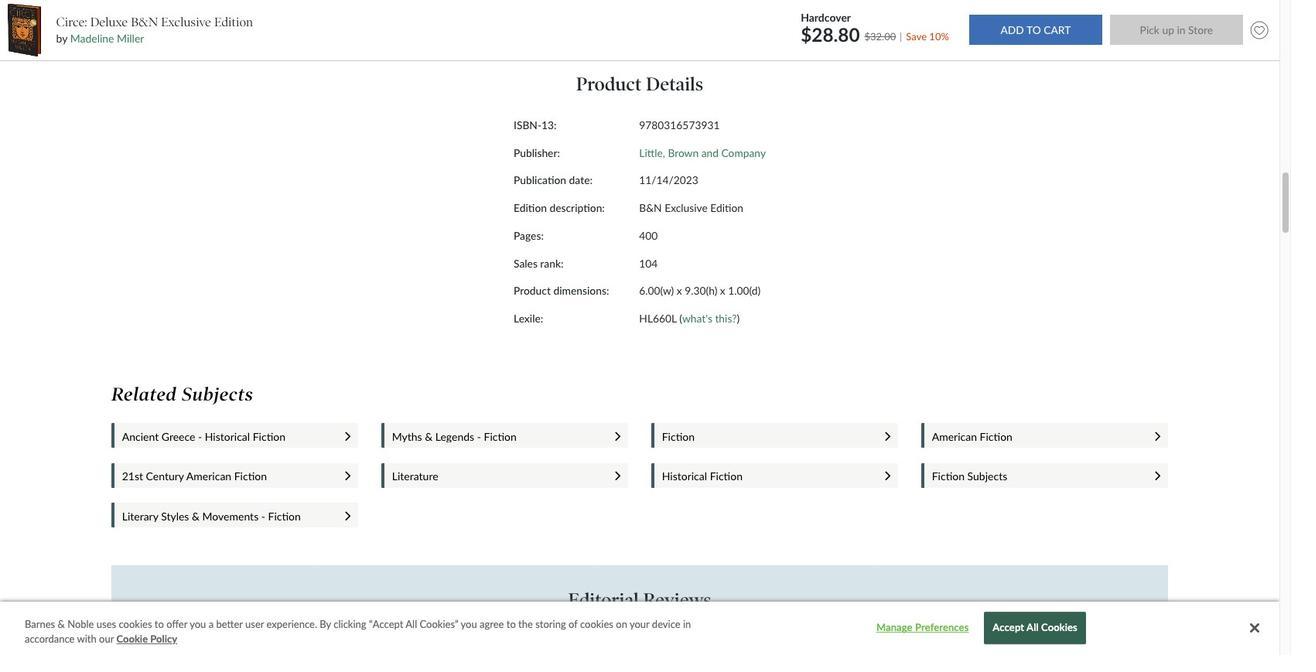 Task type: describe. For each thing, give the bounding box(es) containing it.
what people are saying link
[[692, 14, 868, 49]]

2 horizontal spatial the
[[853, 630, 867, 642]]

her right bring
[[670, 630, 684, 642]]

& for cookies
[[58, 618, 65, 631]]

manage
[[877, 622, 913, 634]]

and inside product details tab panel
[[701, 146, 719, 159]]

manage preferences button
[[874, 613, 971, 644]]

$28.80 $32.00
[[801, 23, 896, 45]]

0 horizontal spatial this
[[529, 630, 544, 642]]

historical fiction
[[662, 470, 743, 483]]

product details
[[576, 73, 703, 95]]

close
[[698, 630, 719, 642]]

brown
[[668, 146, 699, 159]]

fiction up literature link
[[484, 430, 517, 443]]

b&n inside product details tab panel
[[639, 201, 662, 214]]

has
[[355, 630, 369, 642]]

device
[[652, 618, 681, 631]]

add to wishlist image
[[1247, 18, 1272, 43]]

hl660l
[[639, 312, 677, 325]]

1 horizontal spatial -
[[261, 510, 265, 523]]

our
[[99, 633, 114, 646]]

her up woman
[[909, 630, 923, 642]]

1 cookies from the left
[[119, 618, 152, 631]]

styles
[[161, 510, 189, 523]]

1 vertical spatial this
[[761, 644, 776, 655]]

literary
[[122, 510, 158, 523]]

with
[[77, 633, 97, 646]]

isbn-13:
[[514, 118, 557, 132]]

all inside accept all cookies button
[[1027, 622, 1039, 634]]

manage preferences
[[877, 622, 969, 634]]

fiction up movements
[[234, 470, 267, 483]]

1 you from the left
[[190, 618, 206, 631]]

barnes
[[25, 618, 55, 631]]

accordance
[[25, 633, 75, 646]]

fiction right movements
[[268, 510, 301, 523]]

policy
[[150, 633, 177, 646]]

movements
[[202, 510, 259, 523]]

fiction down american fiction
[[932, 470, 965, 483]]

…miller has determined, in her characterization of this most powerful witch, to bring her as close as possible to the human—from the timbre of her voice to her intense maternal instincts. the brutal insouciance of her fellow immortals…proves increasingly alien to this thoughtful and compassionate woman wh
[[322, 630, 958, 655]]

what people are saying
[[723, 25, 836, 38]]

11/14/2023
[[639, 174, 699, 187]]

2 you from the left
[[461, 618, 477, 631]]

maternal
[[372, 644, 408, 655]]

by
[[320, 618, 331, 631]]

0 vertical spatial american
[[932, 430, 977, 443]]

what's this? link
[[682, 312, 737, 325]]

2 cookies from the left
[[580, 618, 614, 631]]

legends
[[435, 430, 474, 443]]

)
[[737, 312, 740, 325]]

publication date:
[[514, 174, 593, 187]]

cookie policy link
[[116, 632, 177, 648]]

of right timbre
[[898, 630, 907, 642]]

pages:
[[514, 229, 544, 242]]

accept all cookies button
[[984, 613, 1086, 645]]

of down most
[[545, 644, 554, 655]]

century
[[146, 470, 184, 483]]

little, brown and company link
[[639, 146, 766, 159]]

fiction subjects
[[932, 470, 1008, 483]]

this?
[[715, 312, 737, 325]]

literature link
[[392, 470, 600, 483]]

2 x from the left
[[720, 284, 726, 297]]

hardcover
[[801, 10, 851, 24]]

ancient greece - historical fiction
[[122, 430, 286, 443]]

brutal
[[468, 644, 492, 655]]

& for fiction
[[425, 430, 433, 443]]

cookies"
[[420, 618, 458, 631]]

exclusive inside product details tab panel
[[665, 201, 708, 214]]

fiction down fiction link
[[710, 470, 743, 483]]

possible
[[732, 630, 766, 642]]

circe:
[[56, 15, 87, 29]]

myths & legends - fiction
[[392, 430, 517, 443]]

all inside barnes & noble uses cookies to offer you a better user experience. by clicking "accept all cookies" you agree to the storing of cookies on your device in accordance with our
[[406, 618, 417, 631]]

"accept
[[369, 618, 403, 631]]

sales rank:
[[514, 257, 564, 270]]

0 horizontal spatial -
[[198, 430, 202, 443]]

company
[[721, 146, 766, 159]]

madeline
[[70, 32, 114, 45]]

deluxe
[[90, 15, 128, 29]]

miller
[[117, 32, 144, 45]]

104
[[639, 257, 658, 270]]

your
[[630, 618, 650, 631]]

lexile:
[[514, 312, 543, 325]]

…miller
[[322, 630, 353, 642]]

compassionate
[[842, 644, 903, 655]]

6.00(w)
[[639, 284, 674, 297]]

intense
[[340, 644, 370, 655]]

product dimensions:
[[514, 284, 609, 297]]

her up instincts.
[[433, 630, 447, 642]]

witch,
[[608, 630, 633, 642]]

ancient greece - historical fiction link
[[122, 430, 330, 443]]

to right voice
[[949, 630, 958, 642]]

cookies
[[1041, 622, 1078, 634]]

alien
[[728, 644, 747, 655]]

her down most
[[556, 644, 570, 655]]

of inside barnes & noble uses cookies to offer you a better user experience. by clicking "accept all cookies" you agree to the storing of cookies on your device in accordance with our
[[569, 618, 578, 631]]

400
[[639, 229, 658, 242]]

uses
[[97, 618, 116, 631]]

accept
[[993, 622, 1024, 634]]



Task type: locate. For each thing, give the bounding box(es) containing it.
cookies up cookie
[[119, 618, 152, 631]]

1 horizontal spatial you
[[461, 618, 477, 631]]

as left close
[[686, 630, 695, 642]]

0 horizontal spatial all
[[406, 618, 417, 631]]

None submit
[[969, 15, 1103, 45], [1110, 15, 1243, 45], [969, 15, 1103, 45], [1110, 15, 1243, 45]]

exclusive down the 11/14/2023
[[665, 201, 708, 214]]

related
[[111, 384, 177, 405]]

2 horizontal spatial edition
[[710, 201, 744, 214]]

editorial
[[568, 589, 639, 611]]

1 vertical spatial and
[[824, 644, 839, 655]]

what's
[[682, 312, 712, 325]]

this left most
[[529, 630, 544, 642]]

and right brown
[[701, 146, 719, 159]]

- right "greece"
[[198, 430, 202, 443]]

american
[[932, 430, 977, 443], [186, 470, 231, 483]]

1 vertical spatial american
[[186, 470, 231, 483]]

0 horizontal spatial edition
[[214, 15, 253, 29]]

edition
[[214, 15, 253, 29], [514, 201, 547, 214], [710, 201, 744, 214]]

0 horizontal spatial american
[[186, 470, 231, 483]]

0 vertical spatial this
[[529, 630, 544, 642]]

& inside barnes & noble uses cookies to offer you a better user experience. by clicking "accept all cookies" you agree to the storing of cookies on your device in accordance with our
[[58, 618, 65, 631]]

1 horizontal spatial and
[[824, 644, 839, 655]]

1 horizontal spatial the
[[779, 630, 793, 642]]

fiction link
[[662, 430, 870, 443]]

you left agree
[[461, 618, 477, 631]]

and inside the …miller has determined, in her characterization of this most powerful witch, to bring her as close as possible to the human—from the timbre of her voice to her intense maternal instincts. the brutal insouciance of her fellow immortals…proves increasingly alien to this thoughtful and compassionate woman wh
[[824, 644, 839, 655]]

b&n up 400
[[639, 201, 662, 214]]

1 horizontal spatial &
[[192, 510, 200, 523]]

and
[[701, 146, 719, 159], [824, 644, 839, 655]]

0 vertical spatial &
[[425, 430, 433, 443]]

the
[[450, 644, 466, 655]]

0 horizontal spatial and
[[701, 146, 719, 159]]

0 vertical spatial subjects
[[182, 384, 253, 405]]

fellow
[[572, 644, 597, 655]]

what
[[723, 25, 750, 38]]

to right agree
[[507, 618, 516, 631]]

you
[[190, 618, 206, 631], [461, 618, 477, 631]]

1 horizontal spatial x
[[720, 284, 726, 297]]

hl660l ( what's this? )
[[639, 312, 740, 325]]

bring
[[647, 630, 668, 642]]

insouciance
[[495, 644, 543, 655]]

characterization
[[449, 630, 516, 642]]

edition inside circe: deluxe b&n exclusive edition by madeline miller
[[214, 15, 253, 29]]

0 horizontal spatial subjects
[[182, 384, 253, 405]]

circe: deluxe b&n exclusive edition image
[[8, 4, 41, 57]]

0 vertical spatial exclusive
[[161, 15, 211, 29]]

1 horizontal spatial american
[[932, 430, 977, 443]]

most
[[546, 630, 567, 642]]

american up literary styles & movements - fiction
[[186, 470, 231, 483]]

her down …miller
[[324, 644, 337, 655]]

of
[[569, 618, 578, 631], [518, 630, 526, 642], [898, 630, 907, 642], [545, 644, 554, 655]]

0 horizontal spatial product
[[514, 284, 551, 297]]

to
[[155, 618, 164, 631], [507, 618, 516, 631], [636, 630, 645, 642], [768, 630, 777, 642], [949, 630, 958, 642], [750, 644, 759, 655]]

rank:
[[540, 257, 564, 270]]

all right "accept
[[406, 618, 417, 631]]

human—from
[[795, 630, 851, 642]]

timbre
[[869, 630, 896, 642]]

as right close
[[721, 630, 730, 642]]

accept all cookies
[[993, 622, 1078, 634]]

2 horizontal spatial -
[[477, 430, 481, 443]]

save 10%
[[906, 30, 949, 42]]

by
[[56, 32, 67, 45]]

myths & legends - fiction link
[[392, 430, 600, 443]]

1 vertical spatial &
[[192, 510, 200, 523]]

and down the human—from
[[824, 644, 839, 655]]

1 horizontal spatial subjects
[[968, 470, 1008, 483]]

historical fiction link
[[662, 470, 870, 483]]

1 x from the left
[[677, 284, 682, 297]]

product for product dimensions:
[[514, 284, 551, 297]]

literature
[[392, 470, 438, 483]]

the inside barnes & noble uses cookies to offer you a better user experience. by clicking "accept all cookies" you agree to the storing of cookies on your device in accordance with our
[[518, 618, 533, 631]]

2 as from the left
[[721, 630, 730, 642]]

subjects down american fiction
[[968, 470, 1008, 483]]

9780316573931
[[639, 118, 720, 132]]

to up immortals…proves
[[636, 630, 645, 642]]

0 vertical spatial historical
[[205, 430, 250, 443]]

cookie policy
[[116, 633, 177, 646]]

b&n up miller
[[131, 15, 158, 29]]

of up insouciance
[[518, 630, 526, 642]]

x left 1.00(d)
[[720, 284, 726, 297]]

1 horizontal spatial historical
[[662, 470, 707, 483]]

the
[[518, 618, 533, 631], [779, 630, 793, 642], [853, 630, 867, 642]]

1 vertical spatial product
[[514, 284, 551, 297]]

21st century american fiction
[[122, 470, 267, 483]]

saying
[[806, 25, 836, 38]]

little,
[[639, 146, 665, 159]]

subjects up ancient greece - historical fiction link
[[182, 384, 253, 405]]

13:
[[542, 118, 557, 132]]

- right legends
[[477, 430, 481, 443]]

& up accordance
[[58, 618, 65, 631]]

noble
[[67, 618, 94, 631]]

exclusive right deluxe
[[161, 15, 211, 29]]

related subjects
[[111, 384, 253, 405]]

0 horizontal spatial cookies
[[119, 618, 152, 631]]

little, brown and company
[[639, 146, 766, 159]]

1 vertical spatial b&n
[[639, 201, 662, 214]]

in
[[683, 618, 691, 631], [423, 630, 431, 642]]

as
[[686, 630, 695, 642], [721, 630, 730, 642]]

subjects for fiction subjects
[[968, 470, 1008, 483]]

a
[[209, 618, 214, 631]]

to right the "possible"
[[768, 630, 777, 642]]

her
[[433, 630, 447, 642], [670, 630, 684, 642], [909, 630, 923, 642], [324, 644, 337, 655], [556, 644, 570, 655]]

in right device
[[683, 618, 691, 631]]

2 vertical spatial &
[[58, 618, 65, 631]]

fiction subjects link
[[932, 470, 1140, 483]]

sales
[[514, 257, 538, 270]]

to up policy
[[155, 618, 164, 631]]

1 vertical spatial exclusive
[[665, 201, 708, 214]]

1 horizontal spatial b&n
[[639, 201, 662, 214]]

1 horizontal spatial edition
[[514, 201, 547, 214]]

$32.00
[[865, 30, 896, 42]]

privacy alert dialog
[[0, 602, 1280, 655]]

edition description:
[[514, 201, 605, 214]]

powerful
[[569, 630, 606, 642]]

exclusive inside circe: deluxe b&n exclusive edition by madeline miller
[[161, 15, 211, 29]]

details
[[646, 73, 703, 95]]

to down the "possible"
[[750, 644, 759, 655]]

x left 9.30(h)
[[677, 284, 682, 297]]

1 horizontal spatial exclusive
[[665, 201, 708, 214]]

fiction up 21st century american fiction 'link'
[[253, 430, 286, 443]]

product up lexile:
[[514, 284, 551, 297]]

6.00(w) x 9.30(h) x 1.00(d)
[[639, 284, 761, 297]]

1 horizontal spatial as
[[721, 630, 730, 642]]

0 horizontal spatial b&n
[[131, 15, 158, 29]]

0 horizontal spatial the
[[518, 618, 533, 631]]

on
[[616, 618, 627, 631]]

instincts.
[[411, 644, 448, 655]]

$28.80
[[801, 23, 860, 45]]

1.00(d)
[[728, 284, 761, 297]]

the up thoughtful
[[779, 630, 793, 642]]

you left a
[[190, 618, 206, 631]]

in inside barnes & noble uses cookies to offer you a better user experience. by clicking "accept all cookies" you agree to the storing of cookies on your device in accordance with our
[[683, 618, 691, 631]]

- right movements
[[261, 510, 265, 523]]

& right myths
[[425, 430, 433, 443]]

1 horizontal spatial this
[[761, 644, 776, 655]]

the up compassionate
[[853, 630, 867, 642]]

description:
[[550, 201, 605, 214]]

0 vertical spatial and
[[701, 146, 719, 159]]

dimensions:
[[553, 284, 609, 297]]

the left storing
[[518, 618, 533, 631]]

fiction up fiction subjects at right
[[980, 430, 1013, 443]]

0 horizontal spatial you
[[190, 618, 206, 631]]

cookies left on
[[580, 618, 614, 631]]

& right styles
[[192, 510, 200, 523]]

myths
[[392, 430, 422, 443]]

2 horizontal spatial &
[[425, 430, 433, 443]]

woman
[[905, 644, 936, 655]]

greece
[[162, 430, 195, 443]]

cookies
[[119, 618, 152, 631], [580, 618, 614, 631]]

date:
[[569, 174, 593, 187]]

0 vertical spatial product
[[576, 73, 642, 95]]

0 horizontal spatial &
[[58, 618, 65, 631]]

all right "accept"
[[1027, 622, 1039, 634]]

fiction up historical fiction
[[662, 430, 695, 443]]

product for product details
[[576, 73, 642, 95]]

all
[[406, 618, 417, 631], [1027, 622, 1039, 634]]

0 horizontal spatial x
[[677, 284, 682, 297]]

1 vertical spatial subjects
[[968, 470, 1008, 483]]

1 horizontal spatial all
[[1027, 622, 1039, 634]]

publication
[[514, 174, 566, 187]]

1 horizontal spatial product
[[576, 73, 642, 95]]

in inside the …miller has determined, in her characterization of this most powerful witch, to bring her as close as possible to the human—from the timbre of her voice to her intense maternal instincts. the brutal insouciance of her fellow immortals…proves increasingly alien to this thoughtful and compassionate woman wh
[[423, 630, 431, 642]]

0 horizontal spatial in
[[423, 630, 431, 642]]

0 vertical spatial b&n
[[131, 15, 158, 29]]

experience.
[[267, 618, 317, 631]]

this down the "possible"
[[761, 644, 776, 655]]

1 horizontal spatial in
[[683, 618, 691, 631]]

people
[[752, 25, 784, 38]]

this
[[529, 630, 544, 642], [761, 644, 776, 655]]

product details tab panel
[[370, 49, 910, 363]]

0 horizontal spatial exclusive
[[161, 15, 211, 29]]

b&n inside circe: deluxe b&n exclusive edition by madeline miller
[[131, 15, 158, 29]]

american fiction link
[[932, 430, 1140, 443]]

in up instincts.
[[423, 630, 431, 642]]

cookie
[[116, 633, 148, 646]]

1 vertical spatial historical
[[662, 470, 707, 483]]

1 as from the left
[[686, 630, 695, 642]]

literary styles & movements - fiction link
[[122, 510, 330, 523]]

agree
[[480, 618, 504, 631]]

b&n exclusive edition
[[639, 201, 744, 214]]

of right most
[[569, 618, 578, 631]]

0 horizontal spatial as
[[686, 630, 695, 642]]

clicking
[[334, 618, 366, 631]]

isbn-
[[514, 118, 542, 132]]

1 horizontal spatial cookies
[[580, 618, 614, 631]]

american up fiction subjects at right
[[932, 430, 977, 443]]

0 horizontal spatial historical
[[205, 430, 250, 443]]

product left details
[[576, 73, 642, 95]]

subjects for related subjects
[[182, 384, 253, 405]]



Task type: vqa. For each thing, say whether or not it's contained in the screenshot.


